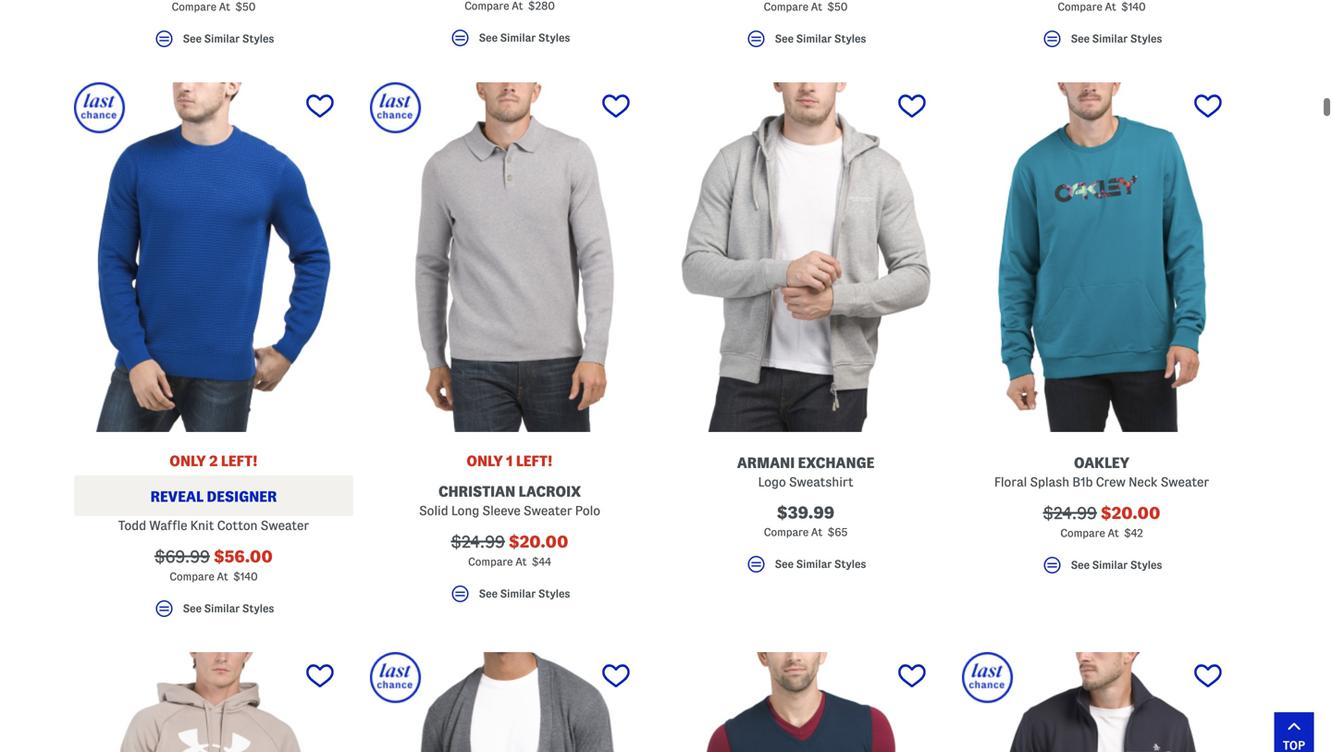 Task type: describe. For each thing, give the bounding box(es) containing it.
2 compare at              $50 link from the left
[[666, 0, 946, 17]]

waffle
[[149, 519, 187, 532]]

floral
[[995, 475, 1028, 489]]

cotton
[[217, 519, 258, 532]]

$42
[[1125, 527, 1144, 539]]

splash
[[1030, 475, 1070, 489]]

reveal designer todd waffle knit cotton sweater compare at              $140 element
[[74, 82, 354, 628]]

see inside reveal designer todd waffle knit cotton sweater compare at              $140 element
[[183, 603, 202, 615]]

1
[[506, 453, 513, 469]]

compare inside $39.99 compare at              $65
[[764, 526, 809, 538]]

lacroix
[[519, 483, 581, 500]]

exchange
[[798, 455, 875, 471]]

see inside oakley floral splash b1b crew neck sweater compare at              $42 'element'
[[1071, 560, 1090, 571]]

$69.99 $56.00 compare at              $140
[[155, 548, 273, 582]]

crew
[[1096, 475, 1126, 489]]

styles inside reveal designer todd waffle knit cotton sweater compare at              $140 element
[[242, 603, 274, 615]]

$56.00
[[214, 548, 273, 566]]

left! for $56.00
[[221, 453, 258, 469]]

compare at              $140 element
[[962, 0, 1242, 58]]

see inside compare at              $140 'element'
[[1071, 33, 1090, 45]]

$65
[[828, 526, 848, 538]]

sweater inside oakley floral splash b1b crew neck sweater
[[1161, 475, 1210, 489]]

todd
[[118, 519, 146, 532]]

similar inside reveal designer todd waffle knit cotton sweater compare at              $140 element
[[204, 603, 240, 615]]

styles inside compare at              $140 'element'
[[1131, 33, 1163, 45]]

todd waffle knit cotton sweater
[[118, 519, 309, 532]]

see similar styles inside reveal designer todd waffle knit cotton sweater compare at              $140 element
[[183, 603, 274, 615]]

rival fleece logo hoodie image
[[74, 652, 354, 752]]

similar inside oakley floral splash b1b crew neck sweater compare at              $42 'element'
[[1093, 560, 1128, 571]]

similar inside armani exchange logo sweatshirt $39.99 compare at              $65 element
[[797, 559, 832, 570]]

christian
[[439, 483, 516, 500]]

only 1 left!
[[467, 453, 553, 469]]

$39.99 compare at              $65
[[764, 504, 848, 538]]

reveal
[[150, 489, 204, 505]]

compare inside $24.99 $20.00 compare at              $44
[[468, 556, 513, 568]]

armani exchange logo sweatshirt
[[737, 455, 875, 489]]

see inside $139.99 compare at              $280 "element"
[[479, 32, 498, 44]]

oakley floral splash b1b crew neck sweater
[[995, 455, 1210, 489]]

long
[[452, 504, 480, 518]]

2 vertical spatial sweater
[[261, 519, 309, 532]]

$140 inside $69.99 $56.00 compare at              $140
[[233, 571, 258, 582]]

knit
[[190, 519, 214, 532]]

$24.99 for christian
[[451, 533, 505, 551]]

neck
[[1129, 475, 1158, 489]]

fleece track jacket image
[[962, 652, 1242, 752]]

premium super soft sweater vest image
[[666, 652, 946, 752]]

$140 inside 'element'
[[1122, 1, 1146, 12]]



Task type: locate. For each thing, give the bounding box(es) containing it.
similar inside $139.99 compare at              $280 "element"
[[500, 32, 536, 44]]

see
[[479, 32, 498, 44], [183, 33, 202, 45], [775, 33, 794, 45], [1071, 33, 1090, 45], [775, 559, 794, 570], [1071, 560, 1090, 571], [479, 588, 498, 600], [183, 603, 202, 615]]

1 vertical spatial sweater
[[524, 504, 572, 518]]

compare at              $50 element
[[74, 0, 354, 58], [666, 0, 946, 58]]

left! inside reveal designer todd waffle knit cotton sweater compare at              $140 element
[[221, 453, 258, 469]]

$20.00
[[1101, 504, 1161, 522], [509, 533, 569, 551]]

0 horizontal spatial sweater
[[261, 519, 309, 532]]

$20.00 for christian
[[509, 533, 569, 551]]

sleeve
[[483, 504, 521, 518]]

left! for lacroix
[[516, 453, 553, 469]]

0 vertical spatial sweater
[[1161, 475, 1210, 489]]

2 $50 from the left
[[828, 1, 848, 12]]

styles inside christian lacroix solid long sleeve sweater polo compare at              $44 element
[[539, 588, 570, 600]]

$24.99 $20.00 compare at              $44
[[451, 533, 569, 568]]

0 horizontal spatial $50
[[235, 1, 256, 12]]

1 horizontal spatial compare at              $50 element
[[666, 0, 946, 58]]

0 horizontal spatial compare at              $50
[[172, 1, 256, 12]]

1 horizontal spatial sweater
[[524, 504, 572, 518]]

$39.99
[[777, 504, 835, 522]]

1 vertical spatial $20.00
[[509, 533, 569, 551]]

$24.99 for oakley
[[1044, 504, 1097, 522]]

2 compare at              $50 element from the left
[[666, 0, 946, 58]]

merino wool-blend cardigan image
[[370, 652, 650, 752]]

styles inside oakley floral splash b1b crew neck sweater compare at              $42 'element'
[[1131, 560, 1163, 571]]

only 2 left!
[[170, 453, 258, 469]]

designer
[[207, 489, 277, 505]]

oakley floral splash b1b crew neck sweater compare at              $42 element
[[962, 82, 1242, 585]]

styles inside $139.99 compare at              $280 "element"
[[539, 32, 570, 44]]

sweatshirt
[[789, 475, 854, 489]]

left! inside christian lacroix solid long sleeve sweater polo compare at              $44 element
[[516, 453, 553, 469]]

0 horizontal spatial only
[[170, 453, 206, 469]]

only for christian
[[467, 453, 503, 469]]

2 only from the left
[[467, 453, 503, 469]]

similar
[[500, 32, 536, 44], [204, 33, 240, 45], [797, 33, 832, 45], [1093, 33, 1128, 45], [797, 559, 832, 570], [1093, 560, 1128, 571], [500, 588, 536, 600], [204, 603, 240, 615]]

compare at              $50 for 2nd compare at              $50 link from the right
[[172, 1, 256, 12]]

similar inside compare at              $140 'element'
[[1093, 33, 1128, 45]]

1 horizontal spatial $24.99
[[1044, 504, 1097, 522]]

compare at              $140
[[1058, 1, 1146, 12]]

0 horizontal spatial compare at              $50 link
[[74, 0, 354, 17]]

$20.00 up $44
[[509, 533, 569, 551]]

only inside reveal designer todd waffle knit cotton sweater compare at              $140 element
[[170, 453, 206, 469]]

1 vertical spatial $140
[[233, 571, 258, 582]]

1 compare at              $50 element from the left
[[74, 0, 354, 58]]

$24.99 down 'long'
[[451, 533, 505, 551]]

see inside armani exchange logo sweatshirt $39.99 compare at              $65 element
[[775, 559, 794, 570]]

compare at              $140 link
[[962, 0, 1242, 17]]

armani exchange logo sweatshirt $39.99 compare at              $65 element
[[666, 82, 946, 584]]

1 horizontal spatial $20.00
[[1101, 504, 1161, 522]]

$139.99 compare at              $280 element
[[370, 0, 650, 57]]

$24.99 $20.00 compare at              $42
[[1044, 504, 1161, 539]]

1 horizontal spatial $140
[[1122, 1, 1146, 12]]

0 vertical spatial $140
[[1122, 1, 1146, 12]]

styles
[[539, 32, 570, 44], [242, 33, 274, 45], [835, 33, 867, 45], [1131, 33, 1163, 45], [835, 559, 867, 570], [1131, 560, 1163, 571], [539, 588, 570, 600], [242, 603, 274, 615]]

see inside christian lacroix solid long sleeve sweater polo compare at              $44 element
[[479, 588, 498, 600]]

1 horizontal spatial $50
[[828, 1, 848, 12]]

0 horizontal spatial $24.99
[[451, 533, 505, 551]]

b1b
[[1073, 475, 1093, 489]]

$20.00 for oakley
[[1101, 504, 1161, 522]]

1 horizontal spatial left!
[[516, 453, 553, 469]]

christian lacroix solid long sleeve sweater polo
[[419, 483, 601, 518]]

polo
[[575, 504, 601, 518]]

$24.99 inside $24.99 $20.00 compare at              $42
[[1044, 504, 1097, 522]]

0 horizontal spatial compare at              $50 element
[[74, 0, 354, 58]]

$24.99 down b1b
[[1044, 504, 1097, 522]]

left! right 1
[[516, 453, 553, 469]]

compare at              $50 for 2nd compare at              $50 link from the left
[[764, 1, 848, 12]]

similar inside christian lacroix solid long sleeve sweater polo compare at              $44 element
[[500, 588, 536, 600]]

$50 for 1st compare at              $50 element from the right
[[828, 1, 848, 12]]

see similar styles inside christian lacroix solid long sleeve sweater polo compare at              $44 element
[[479, 588, 570, 600]]

2 left! from the left
[[516, 453, 553, 469]]

1 horizontal spatial only
[[467, 453, 503, 469]]

$140
[[1122, 1, 1146, 12], [233, 571, 258, 582]]

sweater right cotton
[[261, 519, 309, 532]]

1 vertical spatial $24.99
[[451, 533, 505, 551]]

left!
[[221, 453, 258, 469], [516, 453, 553, 469]]

sweater down "lacroix"
[[524, 504, 572, 518]]

compare inside $24.99 $20.00 compare at              $42
[[1061, 527, 1106, 539]]

sweater inside "christian lacroix solid long sleeve sweater polo"
[[524, 504, 572, 518]]

2 compare at              $50 from the left
[[764, 1, 848, 12]]

floral splash b1b crew neck sweater image
[[962, 82, 1242, 432]]

$24.99
[[1044, 504, 1097, 522], [451, 533, 505, 551]]

see similar styles inside oakley floral splash b1b crew neck sweater compare at              $42 'element'
[[1071, 560, 1163, 571]]

only left 1
[[467, 453, 503, 469]]

$20.00 inside $24.99 $20.00 compare at              $44
[[509, 533, 569, 551]]

2 horizontal spatial sweater
[[1161, 475, 1210, 489]]

$50 for second compare at              $50 element from right
[[235, 1, 256, 12]]

$24.99 inside $24.99 $20.00 compare at              $44
[[451, 533, 505, 551]]

todd waffle knit cotton sweater image
[[74, 82, 354, 432]]

reveal designer
[[150, 489, 277, 505]]

styles inside armani exchange logo sweatshirt $39.99 compare at              $65 element
[[835, 559, 867, 570]]

compare at              $50 link
[[74, 0, 354, 17], [666, 0, 946, 17]]

logo sweatshirt image
[[666, 82, 946, 432]]

$20.00 inside $24.99 $20.00 compare at              $42
[[1101, 504, 1161, 522]]

1 left! from the left
[[221, 453, 258, 469]]

$20.00 up $42
[[1101, 504, 1161, 522]]

sweater right the neck
[[1161, 475, 1210, 489]]

logo
[[758, 475, 786, 489]]

0 vertical spatial $20.00
[[1101, 504, 1161, 522]]

only inside christian lacroix solid long sleeve sweater polo compare at              $44 element
[[467, 453, 503, 469]]

2
[[209, 453, 218, 469]]

compare inside $69.99 $56.00 compare at              $140
[[170, 571, 214, 582]]

only for $69.99
[[170, 453, 206, 469]]

1 compare at              $50 link from the left
[[74, 0, 354, 17]]

solid
[[419, 504, 449, 518]]

0 horizontal spatial $20.00
[[509, 533, 569, 551]]

1 horizontal spatial compare at              $50
[[764, 1, 848, 12]]

1 horizontal spatial compare at              $50 link
[[666, 0, 946, 17]]

christian lacroix solid long sleeve sweater polo compare at              $44 element
[[370, 82, 650, 613]]

$69.99
[[155, 548, 210, 566]]

see similar styles inside $139.99 compare at              $280 "element"
[[479, 32, 570, 44]]

see similar styles inside compare at              $140 'element'
[[1071, 33, 1163, 45]]

1 only from the left
[[170, 453, 206, 469]]

compare at              $50
[[172, 1, 256, 12], [764, 1, 848, 12]]

only
[[170, 453, 206, 469], [467, 453, 503, 469]]

see similar styles button
[[370, 27, 650, 57], [74, 28, 354, 58], [666, 28, 946, 58], [962, 28, 1242, 58], [666, 553, 946, 584], [962, 554, 1242, 585], [370, 583, 650, 613], [74, 598, 354, 628]]

only left 2
[[170, 453, 206, 469]]

0 horizontal spatial $140
[[233, 571, 258, 582]]

see similar styles inside armani exchange logo sweatshirt $39.99 compare at              $65 element
[[775, 559, 867, 570]]

0 horizontal spatial left!
[[221, 453, 258, 469]]

oakley
[[1074, 455, 1130, 471]]

see similar styles
[[479, 32, 570, 44], [183, 33, 274, 45], [775, 33, 867, 45], [1071, 33, 1163, 45], [775, 559, 867, 570], [1071, 560, 1163, 571], [479, 588, 570, 600], [183, 603, 274, 615]]

1 compare at              $50 from the left
[[172, 1, 256, 12]]

armani
[[737, 455, 795, 471]]

1 $50 from the left
[[235, 1, 256, 12]]

$50
[[235, 1, 256, 12], [828, 1, 848, 12]]

$44
[[532, 556, 552, 568]]

solid long sleeve sweater polo image
[[370, 82, 650, 432]]

0 vertical spatial $24.99
[[1044, 504, 1097, 522]]

left! right 2
[[221, 453, 258, 469]]

sweater
[[1161, 475, 1210, 489], [524, 504, 572, 518], [261, 519, 309, 532]]

compare
[[172, 1, 217, 12], [764, 1, 809, 12], [1058, 1, 1103, 12], [764, 526, 809, 538], [1061, 527, 1106, 539], [468, 556, 513, 568], [170, 571, 214, 582]]



Task type: vqa. For each thing, say whether or not it's contained in the screenshot.
to inside Please Know That Some States Require Tax To Be Charged On The Shipping And Handling/Freight Line.
no



